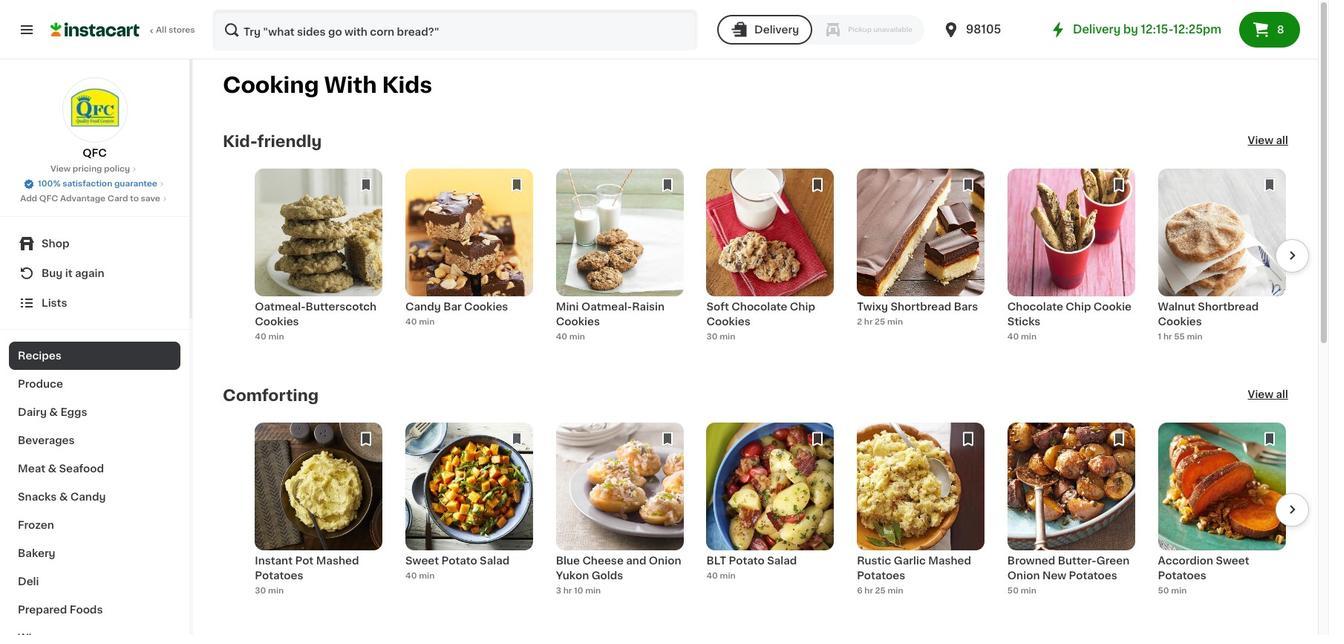 Task type: describe. For each thing, give the bounding box(es) containing it.
98105
[[966, 24, 1002, 35]]

cooking with kids
[[223, 75, 433, 96]]

deli link
[[9, 567, 180, 596]]

mashed for rustic garlic mashed potatoes
[[929, 556, 972, 566]]

qfc link
[[62, 77, 127, 160]]

kid-friendly
[[223, 134, 322, 150]]

delivery button
[[718, 15, 813, 45]]

by
[[1124, 24, 1139, 35]]

chocolate chip cookie sticks
[[1008, 302, 1132, 327]]

30 for instant pot mashed potatoes
[[255, 587, 266, 595]]

walnut shortbread cookies
[[1158, 302, 1259, 327]]

chip inside soft chocolate chip cookies
[[790, 302, 816, 312]]

30 min for soft chocolate chip cookies
[[707, 333, 736, 341]]

and
[[626, 556, 647, 566]]

shortbread for cookies
[[1198, 302, 1259, 312]]

sticks
[[1008, 317, 1041, 327]]

eggs
[[60, 407, 87, 417]]

shop
[[42, 238, 69, 249]]

onion for browned butter-green onion new potatoes
[[1008, 571, 1040, 581]]

delivery by 12:15-12:25pm
[[1073, 24, 1222, 35]]

all stores link
[[51, 9, 196, 51]]

min for browned butter-green onion new potatoes
[[1021, 587, 1037, 595]]

1 vertical spatial candy
[[70, 492, 106, 502]]

potato for sweet
[[442, 556, 477, 566]]

blue
[[556, 556, 580, 566]]

view for kid-friendly
[[1248, 135, 1274, 146]]

browned butter-green onion new potatoes
[[1008, 556, 1130, 581]]

yukon
[[556, 571, 589, 581]]

view pricing policy link
[[50, 163, 139, 175]]

50 for accordion sweet potatoes
[[1158, 587, 1170, 595]]

blt
[[707, 556, 727, 566]]

accordion
[[1158, 556, 1214, 566]]

potatoes inside rustic garlic mashed potatoes
[[857, 571, 906, 581]]

stores
[[169, 26, 195, 34]]

recipes
[[18, 351, 61, 361]]

min for candy bar cookies
[[419, 318, 435, 326]]

2 hr 25 min
[[857, 318, 903, 326]]

soft chocolate chip cookies
[[707, 302, 816, 327]]

chocolate inside soft chocolate chip cookies
[[732, 302, 788, 312]]

produce link
[[9, 370, 180, 398]]

40 min for mini oatmeal-raisin cookies
[[556, 333, 585, 341]]

produce
[[18, 379, 63, 389]]

50 min for browned butter-green onion new potatoes
[[1008, 587, 1037, 595]]

oatmeal- inside mini oatmeal-raisin cookies
[[582, 302, 632, 312]]

min for mini oatmeal-raisin cookies
[[570, 333, 585, 341]]

potatoes inside instant pot mashed potatoes
[[255, 571, 303, 581]]

satisfaction
[[62, 180, 112, 188]]

recipe card group containing accordion sweet potatoes
[[1158, 423, 1286, 606]]

candy inside recipe card group
[[406, 302, 441, 312]]

potatoes inside browned butter-green onion new potatoes
[[1069, 571, 1118, 581]]

min down rustic garlic mashed potatoes
[[888, 587, 904, 595]]

40 min for chocolate chip cookie sticks
[[1008, 333, 1037, 341]]

golds
[[592, 571, 623, 581]]

view all for comforting
[[1248, 390, 1289, 400]]

hr for walnut shortbread cookies
[[1164, 333, 1173, 341]]

view all link for kid-friendly
[[1248, 133, 1289, 151]]

dairy & eggs
[[18, 407, 87, 417]]

recipe card group containing walnut shortbread cookies
[[1158, 169, 1286, 352]]

frozen
[[18, 520, 54, 530]]

lists
[[42, 298, 67, 308]]

8
[[1278, 25, 1285, 35]]

98105 button
[[943, 9, 1032, 51]]

view all for kid-friendly
[[1248, 135, 1289, 146]]

cooking
[[223, 75, 319, 96]]

meat & seafood link
[[9, 455, 180, 483]]

bar
[[444, 302, 462, 312]]

recipe card group containing instant pot mashed potatoes
[[255, 423, 383, 606]]

& for snacks
[[59, 492, 68, 502]]

prepared
[[18, 605, 67, 615]]

40 min for sweet potato salad
[[406, 572, 435, 580]]

card
[[108, 195, 128, 203]]

40 for blt potato salad
[[707, 572, 718, 580]]

walnut
[[1158, 302, 1196, 312]]

meat
[[18, 463, 45, 474]]

all stores
[[156, 26, 195, 34]]

service type group
[[718, 15, 925, 45]]

30 min for instant pot mashed potatoes
[[255, 587, 284, 595]]

delivery for delivery by 12:15-12:25pm
[[1073, 24, 1121, 35]]

qfc logo image
[[62, 77, 127, 143]]

100% satisfaction guarantee
[[38, 180, 157, 188]]

instacart logo image
[[51, 21, 140, 39]]

view for comforting
[[1248, 390, 1274, 400]]

buy
[[42, 268, 63, 279]]

snacks & candy
[[18, 492, 106, 502]]

policy
[[104, 165, 130, 173]]

12:15-
[[1141, 24, 1174, 35]]

8 button
[[1240, 12, 1301, 48]]

recipe card group containing rustic garlic mashed potatoes
[[857, 423, 985, 606]]

butterscotch
[[306, 302, 377, 312]]

min for accordion sweet potatoes
[[1172, 587, 1187, 595]]

kid-
[[223, 134, 257, 150]]

pricing
[[73, 165, 102, 173]]

prepared foods
[[18, 605, 103, 615]]

mini
[[556, 302, 579, 312]]

oatmeal- inside oatmeal-butterscotch cookies
[[255, 302, 306, 312]]

snacks
[[18, 492, 57, 502]]

meat & seafood
[[18, 463, 104, 474]]

cheese
[[583, 556, 624, 566]]

recipe card group containing blt potato salad
[[707, 423, 834, 606]]

bars
[[954, 302, 978, 312]]

bakery
[[18, 548, 55, 559]]

blt potato salad
[[707, 556, 797, 566]]

40 min for blt potato salad
[[707, 572, 736, 580]]

40 for candy bar cookies
[[406, 318, 417, 326]]

chocolate inside the chocolate chip cookie sticks
[[1008, 302, 1064, 312]]

min for sweet potato salad
[[419, 572, 435, 580]]

100% satisfaction guarantee button
[[23, 175, 166, 190]]

12:25pm
[[1174, 24, 1222, 35]]

min right 55
[[1187, 333, 1203, 341]]

cookies for walnut shortbread cookies
[[1158, 317, 1202, 327]]

new
[[1043, 571, 1067, 581]]

lists link
[[9, 288, 180, 318]]

blue cheese and onion yukon golds
[[556, 556, 682, 581]]

sweet inside the accordion sweet potatoes
[[1216, 556, 1250, 566]]

hr for twixy shortbread bars
[[864, 318, 873, 326]]

deli
[[18, 576, 39, 587]]



Task type: locate. For each thing, give the bounding box(es) containing it.
50 down accordion
[[1158, 587, 1170, 595]]

40 down sweet potato salad
[[406, 572, 417, 580]]

25 for kid-friendly
[[875, 318, 886, 326]]

hr right the 2
[[864, 318, 873, 326]]

garlic
[[894, 556, 926, 566]]

30 down instant
[[255, 587, 266, 595]]

2 salad from the left
[[767, 556, 797, 566]]

2 all from the top
[[1276, 390, 1289, 400]]

& inside "link"
[[48, 463, 57, 474]]

cookies
[[464, 302, 508, 312], [255, 317, 299, 327], [556, 317, 600, 327], [707, 317, 751, 327], [1158, 317, 1202, 327]]

rustic
[[857, 556, 892, 566]]

min down oatmeal-butterscotch cookies
[[268, 333, 284, 341]]

3 potatoes from the left
[[1069, 571, 1118, 581]]

cookies down mini
[[556, 317, 600, 327]]

0 horizontal spatial onion
[[649, 556, 682, 566]]

& for dairy
[[49, 407, 58, 417]]

1 25 from the top
[[875, 318, 886, 326]]

6 hr 25 min
[[857, 587, 904, 595]]

0 horizontal spatial 30
[[255, 587, 266, 595]]

cookies for candy bar cookies
[[464, 302, 508, 312]]

40 min down sweet potato salad
[[406, 572, 435, 580]]

butter-
[[1058, 556, 1097, 566]]

2 vertical spatial view
[[1248, 390, 1274, 400]]

hr right 3
[[564, 587, 572, 595]]

onion inside blue cheese and onion yukon golds
[[649, 556, 682, 566]]

chip inside the chocolate chip cookie sticks
[[1066, 302, 1091, 312]]

accordion sweet potatoes
[[1158, 556, 1250, 581]]

2 chocolate from the left
[[1008, 302, 1064, 312]]

potatoes down "butter-"
[[1069, 571, 1118, 581]]

30 for soft chocolate chip cookies
[[707, 333, 718, 341]]

hr right the 6
[[865, 587, 873, 595]]

1 shortbread from the left
[[891, 302, 952, 312]]

salad for sweet potato salad
[[480, 556, 510, 566]]

0 vertical spatial item carousel region
[[223, 169, 1310, 352]]

min for soft chocolate chip cookies
[[720, 333, 736, 341]]

candy bar cookies
[[406, 302, 508, 312]]

40 for sweet potato salad
[[406, 572, 417, 580]]

1 horizontal spatial salad
[[767, 556, 797, 566]]

cookie
[[1094, 302, 1132, 312]]

25 right the 6
[[875, 587, 886, 595]]

min down the twixy shortbread bars
[[888, 318, 903, 326]]

0 vertical spatial candy
[[406, 302, 441, 312]]

min down "sticks"
[[1021, 333, 1037, 341]]

hr for rustic garlic mashed potatoes
[[865, 587, 873, 595]]

1 vertical spatial &
[[48, 463, 57, 474]]

pot
[[295, 556, 314, 566]]

0 horizontal spatial candy
[[70, 492, 106, 502]]

2 chip from the left
[[1066, 302, 1091, 312]]

0 vertical spatial view all
[[1248, 135, 1289, 146]]

1 horizontal spatial oatmeal-
[[582, 302, 632, 312]]

2 50 min from the left
[[1158, 587, 1187, 595]]

0 vertical spatial &
[[49, 407, 58, 417]]

potatoes up 6 hr 25 min
[[857, 571, 906, 581]]

1 vertical spatial qfc
[[39, 195, 58, 203]]

0 horizontal spatial chocolate
[[732, 302, 788, 312]]

view pricing policy
[[50, 165, 130, 173]]

1 item carousel region from the top
[[223, 169, 1310, 352]]

1 sweet from the left
[[406, 556, 439, 566]]

item carousel region
[[223, 169, 1310, 352], [223, 423, 1310, 606]]

1 chip from the left
[[790, 302, 816, 312]]

0 vertical spatial view
[[1248, 135, 1274, 146]]

2
[[857, 318, 862, 326]]

frozen link
[[9, 511, 180, 539]]

min down candy bar cookies
[[419, 318, 435, 326]]

chocolate right "soft"
[[732, 302, 788, 312]]

hr
[[864, 318, 873, 326], [1164, 333, 1173, 341], [564, 587, 572, 595], [865, 587, 873, 595]]

40 for oatmeal-butterscotch cookies
[[255, 333, 266, 341]]

2 oatmeal- from the left
[[582, 302, 632, 312]]

2 shortbread from the left
[[1198, 302, 1259, 312]]

2 view all from the top
[[1248, 390, 1289, 400]]

40 min for candy bar cookies
[[406, 318, 435, 326]]

chip
[[790, 302, 816, 312], [1066, 302, 1091, 312]]

all
[[156, 26, 167, 34]]

mashed right garlic
[[929, 556, 972, 566]]

40 min for oatmeal-butterscotch cookies
[[255, 333, 284, 341]]

mini oatmeal-raisin cookies
[[556, 302, 665, 327]]

1 view all from the top
[[1248, 135, 1289, 146]]

40
[[406, 318, 417, 326], [255, 333, 266, 341], [556, 333, 568, 341], [1008, 333, 1019, 341], [406, 572, 417, 580], [707, 572, 718, 580]]

prepared foods link
[[9, 596, 180, 624]]

friendly
[[257, 134, 322, 150]]

recipe card group containing blue cheese and onion yukon golds
[[556, 423, 684, 606]]

1 horizontal spatial mashed
[[929, 556, 972, 566]]

cookies inside walnut shortbread cookies
[[1158, 317, 1202, 327]]

cookies up comforting
[[255, 317, 299, 327]]

all for comforting
[[1276, 390, 1289, 400]]

add qfc advantage card to save link
[[20, 193, 169, 205]]

potatoes down instant
[[255, 571, 303, 581]]

sweet potato salad
[[406, 556, 510, 566]]

1 horizontal spatial onion
[[1008, 571, 1040, 581]]

recipe card group containing candy bar cookies
[[406, 169, 533, 352]]

recipe card group containing oatmeal-butterscotch cookies
[[255, 169, 383, 352]]

with
[[324, 75, 377, 96]]

delivery inside button
[[755, 25, 799, 35]]

min for chocolate chip cookie sticks
[[1021, 333, 1037, 341]]

10
[[574, 587, 583, 595]]

40 min down "sticks"
[[1008, 333, 1037, 341]]

snacks & candy link
[[9, 483, 180, 511]]

1 horizontal spatial 30 min
[[707, 333, 736, 341]]

recipes link
[[9, 342, 180, 370]]

add qfc advantage card to save
[[20, 195, 160, 203]]

1 vertical spatial all
[[1276, 390, 1289, 400]]

all
[[1276, 135, 1289, 146], [1276, 390, 1289, 400]]

bakery link
[[9, 539, 180, 567]]

0 vertical spatial 25
[[875, 318, 886, 326]]

item carousel region for kid-friendly
[[223, 169, 1310, 352]]

25
[[875, 318, 886, 326], [875, 587, 886, 595]]

cookies right bar on the top left of page
[[464, 302, 508, 312]]

25 down twixy
[[875, 318, 886, 326]]

0 vertical spatial 30 min
[[707, 333, 736, 341]]

1 salad from the left
[[480, 556, 510, 566]]

& right the snacks
[[59, 492, 68, 502]]

& left eggs
[[49, 407, 58, 417]]

twixy shortbread bars
[[857, 302, 978, 312]]

cookies up 1 hr 55 min
[[1158, 317, 1202, 327]]

mashed right the pot
[[316, 556, 359, 566]]

0 horizontal spatial 50 min
[[1008, 587, 1037, 595]]

2 view all link from the top
[[1248, 387, 1289, 405]]

potatoes down accordion
[[1158, 571, 1207, 581]]

1 vertical spatial 30 min
[[255, 587, 284, 595]]

recipe card group containing sweet potato salad
[[406, 423, 533, 606]]

rustic garlic mashed potatoes
[[857, 556, 972, 581]]

salad for blt potato salad
[[767, 556, 797, 566]]

4 potatoes from the left
[[1158, 571, 1207, 581]]

1 horizontal spatial sweet
[[1216, 556, 1250, 566]]

40 down oatmeal-butterscotch cookies
[[255, 333, 266, 341]]

1 horizontal spatial candy
[[406, 302, 441, 312]]

50 down browned
[[1008, 587, 1019, 595]]

shortbread right walnut
[[1198, 302, 1259, 312]]

40 min down blt
[[707, 572, 736, 580]]

beverages
[[18, 435, 75, 446]]

25 for comforting
[[875, 587, 886, 595]]

1 horizontal spatial 50 min
[[1158, 587, 1187, 595]]

instant pot mashed potatoes
[[255, 556, 359, 581]]

guarantee
[[114, 180, 157, 188]]

40 for chocolate chip cookie sticks
[[1008, 333, 1019, 341]]

min down blt
[[720, 572, 736, 580]]

1 oatmeal- from the left
[[255, 302, 306, 312]]

comforting
[[223, 388, 319, 404]]

min for oatmeal-butterscotch cookies
[[268, 333, 284, 341]]

to
[[130, 195, 139, 203]]

0 horizontal spatial qfc
[[39, 195, 58, 203]]

mashed inside instant pot mashed potatoes
[[316, 556, 359, 566]]

instant
[[255, 556, 293, 566]]

0 horizontal spatial mashed
[[316, 556, 359, 566]]

50 min down accordion
[[1158, 587, 1187, 595]]

1 all from the top
[[1276, 135, 1289, 146]]

recipe card group containing twixy shortbread bars
[[857, 169, 985, 352]]

hr right 1
[[1164, 333, 1173, 341]]

1 vertical spatial item carousel region
[[223, 423, 1310, 606]]

delivery for delivery
[[755, 25, 799, 35]]

0 vertical spatial onion
[[649, 556, 682, 566]]

chip left cookie
[[1066, 302, 1091, 312]]

1 horizontal spatial 30
[[707, 333, 718, 341]]

candy down seafood
[[70, 492, 106, 502]]

1 horizontal spatial chip
[[1066, 302, 1091, 312]]

save
[[141, 195, 160, 203]]

0 horizontal spatial 30 min
[[255, 587, 284, 595]]

40 min down candy bar cookies
[[406, 318, 435, 326]]

sweet
[[406, 556, 439, 566], [1216, 556, 1250, 566]]

shortbread
[[891, 302, 952, 312], [1198, 302, 1259, 312]]

1 view all link from the top
[[1248, 133, 1289, 151]]

mashed for instant pot mashed potatoes
[[316, 556, 359, 566]]

None search field
[[212, 9, 698, 51]]

40 min
[[406, 318, 435, 326], [255, 333, 284, 341], [556, 333, 585, 341], [1008, 333, 1037, 341], [406, 572, 435, 580], [707, 572, 736, 580]]

cookies inside oatmeal-butterscotch cookies
[[255, 317, 299, 327]]

2 vertical spatial &
[[59, 492, 68, 502]]

2 item carousel region from the top
[[223, 423, 1310, 606]]

2 50 from the left
[[1158, 587, 1170, 595]]

min
[[419, 318, 435, 326], [888, 318, 903, 326], [268, 333, 284, 341], [570, 333, 585, 341], [720, 333, 736, 341], [1021, 333, 1037, 341], [1187, 333, 1203, 341], [419, 572, 435, 580], [720, 572, 736, 580], [268, 587, 284, 595], [585, 587, 601, 595], [888, 587, 904, 595], [1021, 587, 1037, 595], [1172, 587, 1187, 595]]

item carousel region containing instant pot mashed potatoes
[[223, 423, 1310, 606]]

advantage
[[60, 195, 106, 203]]

view all link for comforting
[[1248, 387, 1289, 405]]

1 chocolate from the left
[[732, 302, 788, 312]]

1 vertical spatial 30
[[255, 587, 266, 595]]

40 for mini oatmeal-raisin cookies
[[556, 333, 568, 341]]

shortbread for bars
[[891, 302, 952, 312]]

recipe card group
[[255, 169, 383, 352], [406, 169, 533, 352], [556, 169, 684, 352], [707, 169, 834, 352], [857, 169, 985, 352], [1008, 169, 1136, 352], [1158, 169, 1286, 352], [255, 423, 383, 606], [406, 423, 533, 606], [556, 423, 684, 606], [707, 423, 834, 606], [857, 423, 985, 606], [1008, 423, 1136, 606], [1158, 423, 1286, 606]]

0 horizontal spatial shortbread
[[891, 302, 952, 312]]

2 mashed from the left
[[929, 556, 972, 566]]

it
[[65, 268, 73, 279]]

min down browned
[[1021, 587, 1037, 595]]

1 vertical spatial 25
[[875, 587, 886, 595]]

shortbread up 2 hr 25 min
[[891, 302, 952, 312]]

30 min down instant
[[255, 587, 284, 595]]

3 hr 10 min
[[556, 587, 601, 595]]

30 down "soft"
[[707, 333, 718, 341]]

cookies down "soft"
[[707, 317, 751, 327]]

beverages link
[[9, 426, 180, 455]]

1 horizontal spatial delivery
[[1073, 24, 1121, 35]]

recipe card group containing browned butter-green onion new potatoes
[[1008, 423, 1136, 606]]

0 vertical spatial all
[[1276, 135, 1289, 146]]

delivery
[[1073, 24, 1121, 35], [755, 25, 799, 35]]

again
[[75, 268, 104, 279]]

1
[[1158, 333, 1162, 341]]

30
[[707, 333, 718, 341], [255, 587, 266, 595]]

all for kid-friendly
[[1276, 135, 1289, 146]]

2 sweet from the left
[[1216, 556, 1250, 566]]

1 vertical spatial view all
[[1248, 390, 1289, 400]]

1 horizontal spatial 50
[[1158, 587, 1170, 595]]

40 min down oatmeal-butterscotch cookies
[[255, 333, 284, 341]]

soft
[[707, 302, 729, 312]]

100%
[[38, 180, 61, 188]]

0 vertical spatial 30
[[707, 333, 718, 341]]

40 down "sticks"
[[1008, 333, 1019, 341]]

& for meat
[[48, 463, 57, 474]]

1 potato from the left
[[442, 556, 477, 566]]

Search field
[[214, 10, 697, 49]]

potato for blt
[[729, 556, 765, 566]]

50 min for accordion sweet potatoes
[[1158, 587, 1187, 595]]

mashed inside rustic garlic mashed potatoes
[[929, 556, 972, 566]]

0 vertical spatial view all link
[[1248, 133, 1289, 151]]

qfc up view pricing policy link
[[83, 148, 107, 158]]

chip left twixy
[[790, 302, 816, 312]]

50 for browned butter-green onion new potatoes
[[1008, 587, 1019, 595]]

0 horizontal spatial 50
[[1008, 587, 1019, 595]]

6
[[857, 587, 863, 595]]

min for instant pot mashed potatoes
[[268, 587, 284, 595]]

candy left bar on the top left of page
[[406, 302, 441, 312]]

40 down candy bar cookies
[[406, 318, 417, 326]]

salad left blue
[[480, 556, 510, 566]]

hr for blue cheese and onion yukon golds
[[564, 587, 572, 595]]

0 horizontal spatial salad
[[480, 556, 510, 566]]

& right meat
[[48, 463, 57, 474]]

1 vertical spatial onion
[[1008, 571, 1040, 581]]

add
[[20, 195, 37, 203]]

potatoes inside the accordion sweet potatoes
[[1158, 571, 1207, 581]]

recipe card group containing mini oatmeal-raisin cookies
[[556, 169, 684, 352]]

onion down browned
[[1008, 571, 1040, 581]]

recipe card group containing soft chocolate chip cookies
[[707, 169, 834, 352]]

min down sweet potato salad
[[419, 572, 435, 580]]

2 25 from the top
[[875, 587, 886, 595]]

1 mashed from the left
[[316, 556, 359, 566]]

onion inside browned butter-green onion new potatoes
[[1008, 571, 1040, 581]]

0 horizontal spatial potato
[[442, 556, 477, 566]]

1 horizontal spatial shortbread
[[1198, 302, 1259, 312]]

0 vertical spatial qfc
[[83, 148, 107, 158]]

40 down blt
[[707, 572, 718, 580]]

2 potato from the left
[[729, 556, 765, 566]]

1 horizontal spatial potato
[[729, 556, 765, 566]]

min right 10
[[585, 587, 601, 595]]

1 horizontal spatial qfc
[[83, 148, 107, 158]]

1 vertical spatial view all link
[[1248, 387, 1289, 405]]

chocolate
[[732, 302, 788, 312], [1008, 302, 1064, 312]]

delivery by 12:15-12:25pm link
[[1049, 21, 1222, 39]]

30 min down "soft"
[[707, 333, 736, 341]]

min down "soft"
[[720, 333, 736, 341]]

1 50 from the left
[[1008, 587, 1019, 595]]

item carousel region containing oatmeal-butterscotch cookies
[[223, 169, 1310, 352]]

min for blt potato salad
[[720, 572, 736, 580]]

50 min down browned
[[1008, 587, 1037, 595]]

dairy & eggs link
[[9, 398, 180, 426]]

buy it again
[[42, 268, 104, 279]]

40 down mini
[[556, 333, 568, 341]]

cookies inside mini oatmeal-raisin cookies
[[556, 317, 600, 327]]

shortbread inside walnut shortbread cookies
[[1198, 302, 1259, 312]]

1 vertical spatial view
[[50, 165, 71, 173]]

chocolate up "sticks"
[[1008, 302, 1064, 312]]

kids
[[382, 75, 433, 96]]

0 horizontal spatial chip
[[790, 302, 816, 312]]

mashed
[[316, 556, 359, 566], [929, 556, 972, 566]]

min down accordion
[[1172, 587, 1187, 595]]

1 hr 55 min
[[1158, 333, 1203, 341]]

min down mini
[[570, 333, 585, 341]]

onion right and at left bottom
[[649, 556, 682, 566]]

cookies for oatmeal-butterscotch cookies
[[255, 317, 299, 327]]

1 potatoes from the left
[[255, 571, 303, 581]]

candy
[[406, 302, 441, 312], [70, 492, 106, 502]]

recipe card group containing chocolate chip cookie sticks
[[1008, 169, 1136, 352]]

40 min down mini
[[556, 333, 585, 341]]

item carousel region for comforting
[[223, 423, 1310, 606]]

2 potatoes from the left
[[857, 571, 906, 581]]

qfc
[[83, 148, 107, 158], [39, 195, 58, 203]]

1 horizontal spatial chocolate
[[1008, 302, 1064, 312]]

oatmeal-
[[255, 302, 306, 312], [582, 302, 632, 312]]

cookies inside soft chocolate chip cookies
[[707, 317, 751, 327]]

dairy
[[18, 407, 47, 417]]

onion for blue cheese and onion yukon golds
[[649, 556, 682, 566]]

0 horizontal spatial oatmeal-
[[255, 302, 306, 312]]

oatmeal-butterscotch cookies
[[255, 302, 377, 327]]

qfc down the 100% at top
[[39, 195, 58, 203]]

0 horizontal spatial delivery
[[755, 25, 799, 35]]

1 50 min from the left
[[1008, 587, 1037, 595]]

min down instant
[[268, 587, 284, 595]]

3
[[556, 587, 562, 595]]

0 horizontal spatial sweet
[[406, 556, 439, 566]]

salad right blt
[[767, 556, 797, 566]]



Task type: vqa. For each thing, say whether or not it's contained in the screenshot.
Sticks
yes



